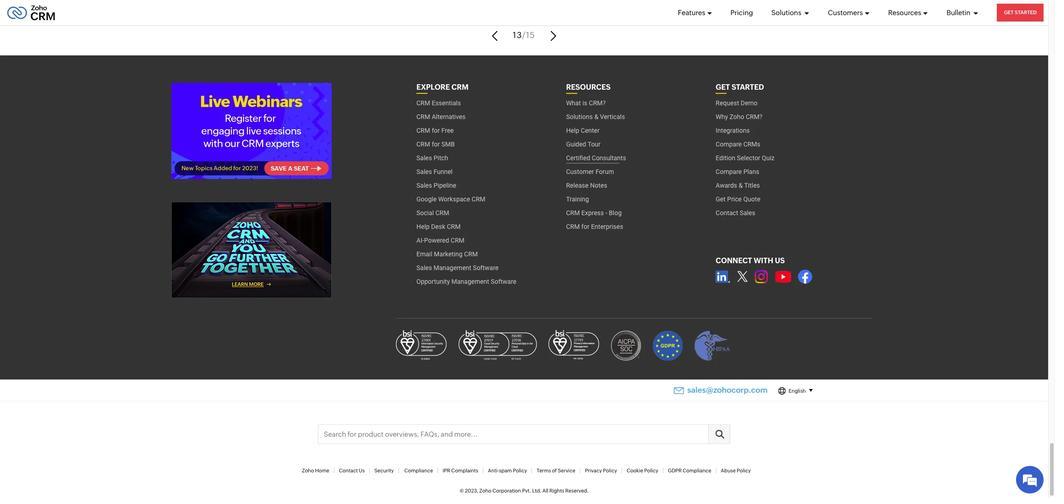 Task type: locate. For each thing, give the bounding box(es) containing it.
2 compare from the top
[[716, 168, 742, 176]]

crm up sales pitch link
[[417, 141, 430, 148]]

blog
[[609, 210, 622, 217]]

1 horizontal spatial &
[[739, 182, 743, 189]]

contact sales link
[[716, 206, 755, 220]]

edition selector quiz
[[716, 155, 775, 162]]

0 horizontal spatial crm?
[[589, 100, 606, 107]]

crm inside social crm link
[[436, 210, 449, 217]]

0 vertical spatial contact
[[716, 210, 738, 217]]

crm? down demo
[[746, 113, 763, 121]]

for left free in the top of the page
[[432, 127, 440, 134]]

crm essentials
[[417, 100, 461, 107]]

sales down quote at the top right of the page
[[740, 210, 755, 217]]

contact for contact sales
[[716, 210, 738, 217]]

privacy policy link
[[585, 468, 617, 474]]

0 vertical spatial solutions
[[772, 8, 803, 16]]

pitch
[[434, 155, 448, 162]]

0 horizontal spatial zoho
[[302, 468, 314, 474]]

crm inside email marketing crm link
[[464, 251, 478, 258]]

contact
[[716, 210, 738, 217], [339, 468, 358, 474]]

explore
[[417, 83, 450, 92]]

gdpr compliance link
[[668, 468, 711, 474]]

2 horizontal spatial zoho
[[730, 113, 744, 121]]

compliance link
[[404, 468, 433, 474]]

1 vertical spatial &
[[739, 182, 743, 189]]

gdpr
[[668, 468, 682, 474]]

plans
[[744, 168, 759, 176]]

1 horizontal spatial solutions
[[772, 8, 803, 16]]

crm right "desk"
[[447, 223, 461, 231]]

& for titles
[[739, 182, 743, 189]]

cookie
[[627, 468, 643, 474]]

compare plans link
[[716, 165, 759, 179]]

previous
[[490, 33, 514, 40]]

started
[[1015, 10, 1037, 15]]

2 policy from the left
[[603, 468, 617, 474]]

opportunity management software link
[[417, 275, 517, 289]]

sales for sales pitch
[[417, 155, 432, 162]]

email marketing crm link
[[417, 248, 478, 261]]

2 vertical spatial for
[[581, 223, 590, 231]]

1 horizontal spatial help
[[566, 127, 579, 134]]

crm inside crm for smb link
[[417, 141, 430, 148]]

center
[[581, 127, 600, 134]]

2 compliance from the left
[[683, 468, 711, 474]]

for for smb
[[432, 141, 440, 148]]

zoho right 2023, on the bottom left of page
[[479, 489, 492, 494]]

sales
[[417, 155, 432, 162], [417, 168, 432, 176], [417, 182, 432, 189], [740, 210, 755, 217], [417, 265, 432, 272]]

policy for abuse policy
[[737, 468, 751, 474]]

ai-powered crm
[[417, 237, 465, 244]]

crm up crm for smb link
[[417, 127, 430, 134]]

crm? for why zoho crm?
[[746, 113, 763, 121]]

crm express - blog
[[566, 210, 622, 217]]

for down express
[[581, 223, 590, 231]]

contact down price
[[716, 210, 738, 217]]

training link
[[566, 193, 589, 206]]

get price quote
[[716, 196, 761, 203]]

quiz
[[762, 155, 775, 162]]

contact right home
[[339, 468, 358, 474]]

for
[[432, 127, 440, 134], [432, 141, 440, 148], [581, 223, 590, 231]]

pvt.
[[522, 489, 531, 494]]

request demo
[[716, 100, 758, 107]]

3 policy from the left
[[644, 468, 658, 474]]

get inside get price quote link
[[716, 196, 726, 203]]

google
[[417, 196, 437, 203]]

1 horizontal spatial crm?
[[746, 113, 763, 121]]

1 horizontal spatial get
[[1004, 10, 1014, 15]]

cookie policy
[[627, 468, 658, 474]]

zoho down request demo 'link'
[[730, 113, 744, 121]]

compliance right gdpr
[[683, 468, 711, 474]]

ai-powered crm link
[[417, 234, 465, 248]]

anti-
[[488, 468, 499, 474]]

resources
[[888, 8, 922, 16]]

forum
[[596, 168, 614, 176]]

1 vertical spatial compare
[[716, 168, 742, 176]]

1 vertical spatial contact
[[339, 468, 358, 474]]

-
[[606, 210, 607, 217]]

policy right privacy
[[603, 468, 617, 474]]

0 horizontal spatial compliance
[[404, 468, 433, 474]]

crm up crm for free link
[[417, 113, 430, 121]]

1 vertical spatial for
[[432, 141, 440, 148]]

policy right abuse
[[737, 468, 751, 474]]

sales for sales funnel
[[417, 168, 432, 176]]

0 vertical spatial help
[[566, 127, 579, 134]]

1 vertical spatial software
[[491, 278, 517, 286]]

1 vertical spatial solutions
[[566, 113, 593, 121]]

zoho home link
[[302, 468, 329, 474]]

quote
[[743, 196, 761, 203]]

1 horizontal spatial contact
[[716, 210, 738, 217]]

1 vertical spatial zoho
[[302, 468, 314, 474]]

crm up sales management software on the left bottom of the page
[[464, 251, 478, 258]]

& for verticals
[[594, 113, 598, 121]]

1 policy from the left
[[513, 468, 527, 474]]

terms
[[537, 468, 551, 474]]

crm up help desk crm on the left of page
[[436, 210, 449, 217]]

pipeline
[[434, 182, 456, 189]]

compliance
[[404, 468, 433, 474], [683, 468, 711, 474]]

get
[[1004, 10, 1014, 15], [716, 196, 726, 203]]

solutions right pricing
[[772, 8, 803, 16]]

crm? for what is crm?
[[589, 100, 606, 107]]

management down the marketing
[[434, 265, 471, 272]]

help down "social"
[[417, 223, 430, 231]]

for left smb
[[432, 141, 440, 148]]

0 horizontal spatial contact
[[339, 468, 358, 474]]

management down sales management software link
[[452, 278, 489, 286]]

what is crm?
[[566, 100, 606, 107]]

social crm link
[[417, 206, 449, 220]]

0 horizontal spatial solutions
[[566, 113, 593, 121]]

1 vertical spatial get
[[716, 196, 726, 203]]

anti-spam policy link
[[488, 468, 527, 474]]

edition
[[716, 155, 735, 162]]

1 horizontal spatial zoho
[[479, 489, 492, 494]]

management
[[434, 265, 471, 272], [452, 278, 489, 286]]

us left security link
[[359, 468, 365, 474]]

spam
[[499, 468, 512, 474]]

solutions inside 'link'
[[566, 113, 593, 121]]

abuse
[[721, 468, 736, 474]]

sales management software
[[417, 265, 499, 272]]

0 vertical spatial software
[[473, 265, 499, 272]]

sales down sales pitch
[[417, 168, 432, 176]]

crm? right is
[[589, 100, 606, 107]]

0 vertical spatial management
[[434, 265, 471, 272]]

software for sales management software
[[473, 265, 499, 272]]

service
[[558, 468, 575, 474]]

crm right workspace
[[472, 196, 485, 203]]

© 2023, zoho corporation pvt. ltd. all rights reserved.
[[460, 489, 589, 494]]

management for opportunity
[[452, 278, 489, 286]]

home
[[315, 468, 329, 474]]

compare crms
[[716, 141, 761, 148]]

0 vertical spatial get
[[1004, 10, 1014, 15]]

all
[[543, 489, 548, 494]]

0 vertical spatial &
[[594, 113, 598, 121]]

us right with
[[775, 257, 785, 266]]

sales down email
[[417, 265, 432, 272]]

& inside awards & titles link
[[739, 182, 743, 189]]

software
[[473, 265, 499, 272], [491, 278, 517, 286]]

is
[[583, 100, 587, 107]]

crm down explore
[[417, 100, 430, 107]]

crm up the marketing
[[451, 237, 465, 244]]

help for help desk crm
[[417, 223, 430, 231]]

email marketing crm
[[417, 251, 478, 258]]

express
[[581, 210, 604, 217]]

ltd.
[[532, 489, 541, 494]]

crm down training
[[566, 210, 580, 217]]

opportunity
[[417, 278, 450, 286]]

get started
[[1004, 10, 1037, 15]]

powered
[[424, 237, 449, 244]]

compare up awards at the top right of the page
[[716, 168, 742, 176]]

zoho crm live webinars 2023 footer image
[[171, 83, 332, 179]]

©
[[460, 489, 464, 494]]

for for enterprises
[[581, 223, 590, 231]]

demo
[[741, 100, 758, 107]]

get left price
[[716, 196, 726, 203]]

get inside get started link
[[1004, 10, 1014, 15]]

2 vertical spatial zoho
[[479, 489, 492, 494]]

0 horizontal spatial &
[[594, 113, 598, 121]]

& inside solutions & verticals 'link'
[[594, 113, 598, 121]]

compare for compare plans
[[716, 168, 742, 176]]

& left titles on the right
[[739, 182, 743, 189]]

zoho left home
[[302, 468, 314, 474]]

4 policy from the left
[[737, 468, 751, 474]]

0 vertical spatial crm?
[[589, 100, 606, 107]]

get left started
[[1004, 10, 1014, 15]]

1 vertical spatial crm?
[[746, 113, 763, 121]]

edition selector quiz link
[[716, 151, 775, 165]]

1 vertical spatial us
[[359, 468, 365, 474]]

zoho
[[730, 113, 744, 121], [302, 468, 314, 474], [479, 489, 492, 494]]

0 vertical spatial compare
[[716, 141, 742, 148]]

contact us link
[[339, 468, 365, 474]]

0 horizontal spatial help
[[417, 223, 430, 231]]

& up center
[[594, 113, 598, 121]]

software for opportunity management software
[[491, 278, 517, 286]]

sales for sales management software
[[417, 265, 432, 272]]

crm for smb
[[417, 141, 455, 148]]

Search for product overviews, FAQs, and more... text field
[[318, 425, 730, 444]]

us
[[775, 257, 785, 266], [359, 468, 365, 474]]

&
[[594, 113, 598, 121], [739, 182, 743, 189]]

crms
[[744, 141, 761, 148]]

0 horizontal spatial get
[[716, 196, 726, 203]]

get for get started
[[1004, 10, 1014, 15]]

1 vertical spatial management
[[452, 278, 489, 286]]

0 horizontal spatial us
[[359, 468, 365, 474]]

crm
[[452, 83, 469, 92], [417, 100, 430, 107], [417, 113, 430, 121], [417, 127, 430, 134], [417, 141, 430, 148], [472, 196, 485, 203], [436, 210, 449, 217], [566, 210, 580, 217], [447, 223, 461, 231], [566, 223, 580, 231], [451, 237, 465, 244], [464, 251, 478, 258]]

1 vertical spatial help
[[417, 223, 430, 231]]

crm for enterprises
[[566, 223, 623, 231]]

sales up google
[[417, 182, 432, 189]]

help up guided
[[566, 127, 579, 134]]

policy right the spam
[[513, 468, 527, 474]]

release
[[566, 182, 589, 189]]

solutions up help center link
[[566, 113, 593, 121]]

crm for smb link
[[417, 138, 455, 151]]

compliance left ipr on the bottom of page
[[404, 468, 433, 474]]

integrations
[[716, 127, 750, 134]]

next button
[[545, 30, 559, 42]]

crm inside the help desk crm link
[[447, 223, 461, 231]]

crm inside crm for enterprises link
[[566, 223, 580, 231]]

connect with us
[[716, 257, 785, 266]]

compare crms link
[[716, 138, 761, 151]]

titles
[[744, 182, 760, 189]]

sales left pitch
[[417, 155, 432, 162]]

1 horizontal spatial us
[[775, 257, 785, 266]]

1 horizontal spatial compliance
[[683, 468, 711, 474]]

crm up 'essentials'
[[452, 83, 469, 92]]

1 compare from the top
[[716, 141, 742, 148]]

solutions & verticals
[[566, 113, 625, 121]]

policy right cookie
[[644, 468, 658, 474]]

crm down the crm express - blog link
[[566, 223, 580, 231]]

compare for compare crms
[[716, 141, 742, 148]]

0 vertical spatial for
[[432, 127, 440, 134]]

zoho crm logo image
[[7, 3, 55, 23]]

compare up edition
[[716, 141, 742, 148]]



Task type: describe. For each thing, give the bounding box(es) containing it.
funnel
[[434, 168, 453, 176]]

guided tour link
[[566, 138, 601, 151]]

help desk crm link
[[417, 220, 461, 234]]

sales@zohocorp.com
[[687, 386, 768, 395]]

sales pitch link
[[417, 151, 448, 165]]

sales for sales pipeline
[[417, 182, 432, 189]]

sales@zohocorp.com link
[[674, 386, 768, 395]]

certified consultants link
[[566, 151, 626, 165]]

started
[[732, 83, 764, 92]]

resources
[[566, 83, 611, 92]]

pricing
[[731, 8, 753, 16]]

for for free
[[432, 127, 440, 134]]

1 compliance from the left
[[404, 468, 433, 474]]

rights
[[549, 489, 564, 494]]

crm inside crm alternatives link
[[417, 113, 430, 121]]

crm inside google workspace crm 'link'
[[472, 196, 485, 203]]

previous button
[[490, 30, 514, 42]]

privacy
[[585, 468, 602, 474]]

contact us
[[339, 468, 365, 474]]

crm for free link
[[417, 124, 454, 138]]

why
[[716, 113, 728, 121]]

release notes
[[566, 182, 607, 189]]

certified consultants
[[566, 155, 626, 162]]

social
[[417, 210, 434, 217]]

google workspace crm
[[417, 196, 485, 203]]

marketing
[[434, 251, 463, 258]]

bulletin
[[947, 8, 972, 16]]

explore crm
[[417, 83, 469, 92]]

english
[[789, 389, 806, 394]]

contact sales
[[716, 210, 755, 217]]

whats new in zoho crm 2023 image
[[171, 202, 332, 299]]

request demo link
[[716, 96, 758, 110]]

help desk crm
[[417, 223, 461, 231]]

awards & titles
[[716, 182, 760, 189]]

selector
[[737, 155, 760, 162]]

complaints
[[451, 468, 478, 474]]

price
[[727, 196, 742, 203]]

anti-spam policy
[[488, 468, 527, 474]]

get started link
[[997, 4, 1044, 22]]

with
[[754, 257, 773, 266]]

why zoho crm? link
[[716, 110, 763, 124]]

bulletin link
[[947, 0, 979, 25]]

zoho home
[[302, 468, 329, 474]]

gdpr compliance
[[668, 468, 711, 474]]

policy for cookie policy
[[644, 468, 658, 474]]

crm for free
[[417, 127, 454, 134]]

get for get price quote
[[716, 196, 726, 203]]

crm alternatives
[[417, 113, 466, 121]]

0 vertical spatial zoho
[[730, 113, 744, 121]]

sales pipeline link
[[417, 179, 456, 193]]

certified
[[566, 155, 590, 162]]

/15
[[522, 30, 535, 40]]

request
[[716, 100, 739, 107]]

social crm
[[417, 210, 449, 217]]

desk
[[431, 223, 445, 231]]

policy for privacy policy
[[603, 468, 617, 474]]

sales funnel link
[[417, 165, 453, 179]]

smb
[[441, 141, 455, 148]]

crm inside crm essentials link
[[417, 100, 430, 107]]

integrations link
[[716, 124, 750, 138]]

crm inside ai-powered crm link
[[451, 237, 465, 244]]

features link
[[678, 0, 712, 25]]

contact for contact us
[[339, 468, 358, 474]]

solutions for solutions & verticals
[[566, 113, 593, 121]]

notes
[[590, 182, 607, 189]]

connect
[[716, 257, 752, 266]]

privacy policy
[[585, 468, 617, 474]]

crm inside the crm express - blog link
[[566, 210, 580, 217]]

tour
[[588, 141, 601, 148]]

crm inside crm for free link
[[417, 127, 430, 134]]

get
[[716, 83, 730, 92]]

workspace
[[438, 196, 470, 203]]

alternatives
[[432, 113, 466, 121]]

get price quote link
[[716, 193, 761, 206]]

crm alternatives link
[[417, 110, 466, 124]]

abuse policy
[[721, 468, 751, 474]]

customers
[[828, 8, 863, 16]]

management for sales
[[434, 265, 471, 272]]

13 /15
[[513, 30, 535, 40]]

cookie policy link
[[627, 468, 658, 474]]

solutions for solutions
[[772, 8, 803, 16]]

crm for enterprises link
[[566, 220, 623, 234]]

awards
[[716, 182, 737, 189]]

of
[[552, 468, 557, 474]]

help center
[[566, 127, 600, 134]]

why zoho crm?
[[716, 113, 763, 121]]

sales pipeline
[[417, 182, 456, 189]]

terms of service link
[[537, 468, 575, 474]]

0 vertical spatial us
[[775, 257, 785, 266]]

help for help center
[[566, 127, 579, 134]]

next
[[545, 33, 558, 40]]

enterprises
[[591, 223, 623, 231]]

2023,
[[465, 489, 478, 494]]

help center link
[[566, 124, 600, 138]]



Task type: vqa. For each thing, say whether or not it's contained in the screenshot.
Greg Robinson icon
no



